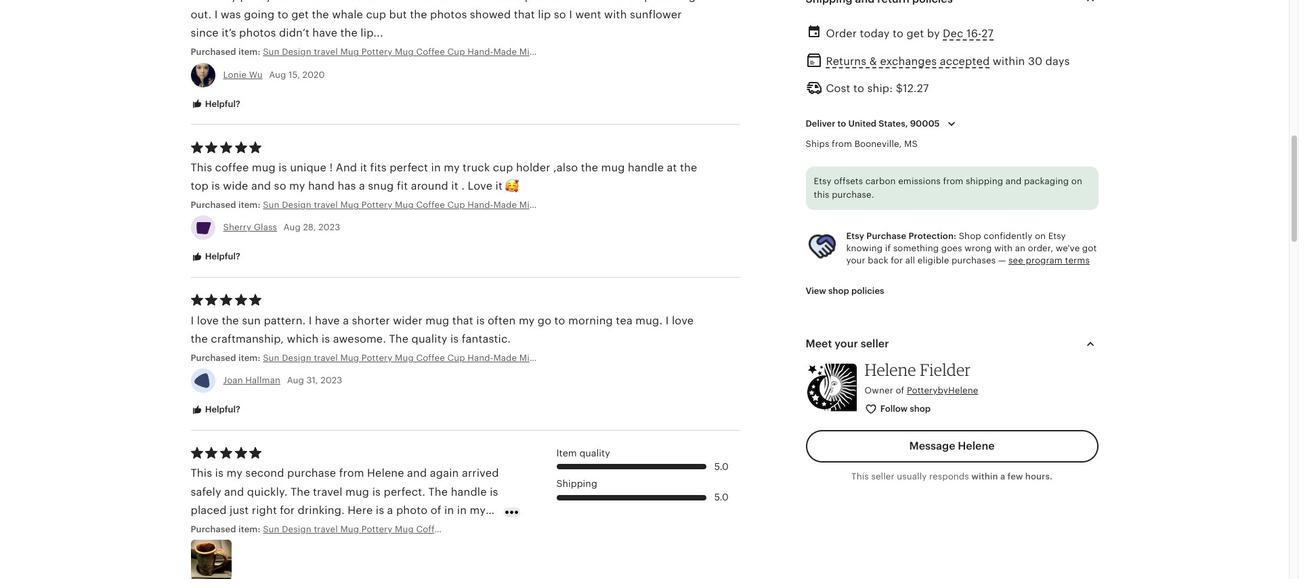 Task type: describe. For each thing, give the bounding box(es) containing it.
is left unique
[[279, 162, 287, 173]]

handle inside the this is my second purchase from helene and again arrived safely and quickly. the travel mug is perfect. the handle is placed just right for drinking. here is a photo of in in my car cup holder. as you can see it's just the right shape and size. the base is slightly wider so that there's no wobble when you drive. i'm thrilled. thank you.
[[451, 486, 487, 498]]

shorter
[[352, 315, 390, 326]]

0 horizontal spatial but
[[275, 0, 293, 2]]

love
[[468, 180, 493, 192]]

drinking.
[[298, 505, 345, 516]]

there's
[[568, 0, 605, 2]]

the up showed
[[505, 0, 522, 2]]

helpful? button for love
[[181, 398, 251, 423]]

for inside the this is my second purchase from helene and again arrived safely and quickly. the travel mug is perfect. the handle is placed just right for drinking. here is a photo of in in my car cup holder. as you can see it's just the right shape and size. the base is slightly wider so that there's no wobble when you drive. i'm thrilled. thank you.
[[280, 505, 295, 516]]

meet
[[806, 338, 832, 350]]

safe for handle
[[638, 200, 657, 210]]

it's really pretty but i wish the bottom of it looked more like the photos. there's like a lip sticking out. i was going to get the whale cup but the photos showed that lip so i went with sunflower since it's photos didn't have the lip...
[[191, 0, 696, 39]]

hand- for is
[[468, 353, 494, 363]]

top
[[191, 180, 209, 192]]

seller inside dropdown button
[[861, 338, 889, 350]]

united
[[849, 119, 877, 129]]

wobble
[[447, 541, 486, 553]]

purchased for joan
[[191, 353, 236, 363]]

mug down it's really pretty but i wish the bottom of it looked more like the photos. there's like a lip sticking out. i was going to get the whale cup but the photos showed that lip so i went with sunflower since it's photos didn't have the lip...
[[395, 47, 414, 57]]

1 made from the top
[[494, 47, 517, 57]]

handle inside this coffee mug is unique ! and it fits perfect in my truck cup holder ,also the mug handle at the top is wide and so my hand has a snug fit around it . love it 🥰
[[628, 162, 664, 173]]

a left few
[[1001, 472, 1006, 482]]

1 horizontal spatial quality
[[580, 448, 610, 459]]

see program terms
[[1009, 255, 1090, 266]]

perfect
[[390, 162, 428, 173]]

to right cost
[[854, 83, 865, 94]]

item
[[557, 448, 577, 459]]

car
[[191, 523, 208, 535]]

wide
[[223, 180, 248, 192]]

0 horizontal spatial photos
[[239, 27, 276, 39]]

back
[[868, 255, 889, 266]]

get inside it's really pretty but i wish the bottom of it looked more like the photos. there's like a lip sticking out. i was going to get the whale cup but the photos showed that lip so i went with sunflower since it's photos didn't have the lip...
[[291, 9, 309, 20]]

mug down the awesome.
[[340, 353, 359, 363]]

holder
[[516, 162, 551, 173]]

the inside i love the sun pattern.  i have a shorter wider mug that is often my go to morning tea mug.  i love the craftmanship, which is awesome.  the quality is fantastic.
[[389, 333, 409, 345]]

microwave for holder
[[520, 200, 566, 210]]

is down arrived
[[490, 486, 498, 498]]

wu
[[249, 69, 263, 80]]

dec 16-27 button
[[943, 23, 994, 43]]

sherry
[[223, 222, 252, 233]]

and up perfect. on the left
[[407, 468, 427, 479]]

&
[[870, 55, 878, 67]]

tea
[[616, 315, 633, 326]]

1 dishwasher from the top
[[587, 47, 636, 57]]

is up here at the left of the page
[[372, 486, 381, 498]]

cup inside this coffee mug is unique ! and it fits perfect in my truck cup holder ,also the mug handle at the top is wide and so my hand has a snug fit around it . love it 🥰
[[493, 162, 513, 173]]

photo
[[396, 505, 428, 516]]

and right safely
[[224, 486, 244, 498]]

the down the purchase
[[291, 486, 310, 498]]

is right here at the left of the page
[[376, 505, 384, 516]]

on inside the shop confidently on etsy knowing if something goes wrong with an order, we've got your back for all eligible purchases —
[[1035, 231, 1046, 241]]

quickly.
[[247, 486, 288, 498]]

that inside it's really pretty but i wish the bottom of it looked more like the photos. there's like a lip sticking out. i was going to get the whale cup but the photos showed that lip so i went with sunflower since it's photos didn't have the lip...
[[514, 9, 535, 20]]

1 vertical spatial get
[[907, 28, 924, 39]]

showed
[[470, 9, 511, 20]]

it left 🥰
[[496, 180, 503, 192]]

coffee for mug
[[416, 353, 445, 363]]

purchase.
[[832, 190, 875, 200]]

fielder
[[920, 360, 971, 380]]

my left truck at left
[[444, 162, 460, 173]]

is up fantastic.
[[477, 315, 485, 326]]

within for 30
[[993, 55, 1026, 67]]

1 hand- from the top
[[468, 47, 494, 57]]

cost
[[826, 83, 851, 94]]

i right 'mug.'
[[666, 315, 669, 326]]

at
[[667, 162, 677, 173]]

in inside this coffee mug is unique ! and it fits perfect in my truck cup holder ,also the mug handle at the top is wide and so my hand has a snug fit around it . love it 🥰
[[431, 162, 441, 173]]

1 vertical spatial you
[[222, 560, 242, 571]]

by
[[927, 28, 940, 39]]

travel inside the this is my second purchase from helene and again arrived safely and quickly. the travel mug is perfect. the handle is placed just right for drinking. here is a photo of in in my car cup holder. as you can see it's just the right shape and size. the base is slightly wider so that there's no wobble when you drive. i'm thrilled. thank you.
[[313, 486, 343, 498]]

etsy for etsy offsets carbon emissions from shipping and packaging on this purchase.
[[814, 176, 832, 187]]

quality inside i love the sun pattern.  i have a shorter wider mug that is often my go to morning tea mug.  i love the craftmanship, which is awesome.  the quality is fantastic.
[[412, 333, 448, 345]]

perfect.
[[384, 486, 426, 498]]

and
[[336, 162, 357, 173]]

design for pattern.
[[282, 353, 312, 363]]

i left 'went'
[[569, 9, 573, 20]]

i up which
[[309, 315, 312, 326]]

1 helpful? button from the top
[[181, 92, 251, 117]]

helene inside the helene fielder owner of potterybyhelene
[[865, 360, 917, 380]]

the down whale
[[340, 27, 358, 39]]

this left usually
[[852, 472, 869, 482]]

made for often
[[494, 353, 517, 363]]

the down 'looked' on the top of the page
[[410, 9, 427, 20]]

this for this coffee mug is unique ! and it fits perfect in my truck cup holder ,also the mug handle at the top is wide and so my hand has a snug fit around it . love it 🥰
[[191, 162, 212, 173]]

i left wish
[[296, 0, 299, 2]]

it inside it's really pretty but i wish the bottom of it looked more like the photos. there's like a lip sticking out. i was going to get the whale cup but the photos showed that lip so i went with sunflower since it's photos didn't have the lip...
[[405, 0, 412, 2]]

mug right ,also
[[601, 162, 625, 173]]

item: for hallman
[[238, 353, 261, 363]]

again
[[430, 468, 459, 479]]

pottery for fits
[[362, 200, 393, 210]]

this is my second purchase from helene and again arrived safely and quickly. the travel mug is perfect. the handle is placed just right for drinking. here is a photo of in in my car cup holder. as you can see it's just the right shape and size. the base is slightly wider so that there's no wobble when you drive. i'm thrilled. thank you.
[[191, 468, 499, 571]]

if
[[886, 243, 891, 253]]

sunflower
[[630, 9, 682, 20]]

awesome.
[[333, 333, 386, 345]]

lonie
[[223, 69, 247, 80]]

order,
[[1028, 243, 1054, 253]]

meet your seller
[[806, 338, 889, 350]]

the up whale
[[329, 0, 346, 2]]

mug down has
[[340, 200, 359, 210]]

a inside the this is my second purchase from helene and again arrived safely and quickly. the travel mug is perfect. the handle is placed just right for drinking. here is a photo of in in my car cup holder. as you can see it's just the right shape and size. the base is slightly wider so that there's no wobble when you drive. i'm thrilled. thank you.
[[387, 505, 393, 516]]

1 sun from the top
[[263, 47, 280, 57]]

on inside etsy offsets carbon emissions from shipping and packaging on this purchase.
[[1072, 176, 1083, 187]]

the right ,also
[[581, 162, 598, 173]]

returns
[[826, 55, 867, 67]]

helpful? button for coffee
[[181, 245, 251, 270]]

i left the sun
[[191, 315, 194, 326]]

it left . at left
[[452, 180, 459, 192]]

purchased for lonie
[[191, 47, 236, 57]]

hallman
[[246, 375, 281, 386]]

cup inside the this is my second purchase from helene and again arrived safely and quickly. the travel mug is perfect. the handle is placed just right for drinking. here is a photo of in in my car cup holder. as you can see it's just the right shape and size. the base is slightly wider so that there's no wobble when you drive. i'm thrilled. thank you.
[[211, 523, 231, 535]]

i left the was on the left top
[[215, 9, 218, 20]]

sun
[[242, 315, 261, 326]]

design for unique
[[282, 200, 312, 210]]

travel for aug 15, 2020
[[314, 47, 338, 57]]

pottery for shorter
[[362, 353, 393, 363]]

2020
[[303, 69, 325, 80]]

the left craftmanship,
[[191, 333, 208, 345]]

this coffee mug is unique ! and it fits perfect in my truck cup holder ,also the mug handle at the top is wide and so my hand has a snug fit around it . love it 🥰
[[191, 162, 698, 192]]

mug right coffee
[[252, 162, 276, 173]]

etsy purchase protection:
[[847, 231, 957, 241]]

sherry glass link
[[223, 222, 277, 233]]

view details of this review photo by kate boyd image
[[191, 540, 231, 579]]

sticking
[[655, 0, 696, 2]]

this seller usually responds within a few hours.
[[852, 472, 1053, 482]]

1 coffee from the top
[[416, 47, 445, 57]]

0 horizontal spatial right
[[252, 505, 277, 516]]

to inside it's really pretty but i wish the bottom of it looked more like the photos. there's like a lip sticking out. i was going to get the whale cup but the photos showed that lip so i went with sunflower since it's photos didn't have the lip...
[[278, 9, 289, 20]]

emissions
[[899, 176, 941, 187]]

coffee
[[215, 162, 249, 173]]

4 purchased from the top
[[191, 524, 236, 535]]

.
[[462, 180, 465, 192]]

my down unique
[[289, 180, 305, 192]]

got
[[1083, 243, 1097, 253]]

sun for sun
[[263, 353, 280, 363]]

shape
[[443, 523, 475, 535]]

i love the sun pattern.  i have a shorter wider mug that is often my go to morning tea mug.  i love the craftmanship, which is awesome.  the quality is fantastic.
[[191, 315, 694, 345]]

0 vertical spatial photos
[[430, 9, 467, 20]]

ms
[[905, 139, 918, 149]]

shipping
[[557, 479, 598, 489]]

is right top
[[212, 180, 220, 192]]

shop for view
[[829, 286, 850, 296]]

1 horizontal spatial just
[[373, 523, 392, 535]]

fits
[[370, 162, 387, 173]]

helene inside the this is my second purchase from helene and again arrived safely and quickly. the travel mug is perfect. the handle is placed just right for drinking. here is a photo of in in my car cup holder. as you can see it's just the right shape and size. the base is slightly wider so that there's no wobble when you drive. i'm thrilled. thank you.
[[367, 468, 404, 479]]

travel for aug 28, 2023
[[314, 200, 338, 210]]

around
[[411, 180, 449, 192]]

which
[[287, 333, 319, 345]]

1 vertical spatial right
[[415, 523, 440, 535]]

the down purchased item:
[[217, 541, 237, 553]]

mug inside i love the sun pattern.  i have a shorter wider mug that is often my go to morning tea mug.  i love the craftmanship, which is awesome.  the quality is fantastic.
[[426, 315, 450, 326]]

ships
[[806, 139, 830, 149]]

2 like from the left
[[608, 0, 626, 2]]

was
[[221, 9, 241, 20]]

0 horizontal spatial lip
[[538, 9, 551, 20]]

and up wobble in the left of the page
[[478, 523, 498, 535]]

unique
[[290, 162, 327, 173]]

1 safe from the top
[[638, 47, 657, 57]]

craftmanship,
[[211, 333, 284, 345]]

🥰
[[506, 180, 519, 192]]

go
[[538, 315, 552, 326]]

1 horizontal spatial in
[[445, 505, 454, 516]]

1 horizontal spatial see
[[1009, 255, 1024, 266]]

see inside the this is my second purchase from helene and again arrived safely and quickly. the travel mug is perfect. the handle is placed just right for drinking. here is a photo of in in my car cup holder. as you can see it's just the right shape and size. the base is slightly wider so that there's no wobble when you drive. i'm thrilled. thank you.
[[334, 523, 352, 535]]

made for cup
[[494, 200, 517, 210]]

truck
[[463, 162, 490, 173]]

2 horizontal spatial in
[[457, 505, 467, 516]]

really
[[209, 0, 237, 2]]

follow shop
[[881, 404, 931, 414]]

aug for unique
[[284, 222, 301, 233]]

purchased for sherry
[[191, 200, 236, 210]]

eligible
[[918, 255, 950, 266]]

the inside the this is my second purchase from helene and again arrived safely and quickly. the travel mug is perfect. the handle is placed just right for drinking. here is a photo of in in my car cup holder. as you can see it's just the right shape and size. the base is slightly wider so that there's no wobble when you drive. i'm thrilled. thank you.
[[395, 523, 412, 535]]

and inside this coffee mug is unique ! and it fits perfect in my truck cup holder ,also the mug handle at the top is wide and so my hand has a snug fit around it . love it 🥰
[[251, 180, 271, 192]]

days
[[1046, 55, 1070, 67]]

have inside it's really pretty but i wish the bottom of it looked more like the photos. there's like a lip sticking out. i was going to get the whale cup but the photos showed that lip so i went with sunflower since it's photos didn't have the lip...
[[313, 27, 338, 39]]

0 vertical spatial from
[[832, 139, 853, 149]]

2023 for my
[[319, 222, 340, 233]]

microwave for my
[[520, 353, 566, 363]]

it left fits
[[360, 162, 367, 173]]

going
[[244, 9, 275, 20]]

purchased item: sun design travel mug pottery mug coffee cup hand-made microwave and dishwasher safe 14 oz for in
[[191, 200, 681, 210]]

returns & exchanges accepted within 30 days
[[826, 55, 1070, 67]]

i'm
[[278, 560, 293, 571]]

is right "base"
[[268, 541, 276, 553]]

accepted
[[940, 55, 990, 67]]

30
[[1029, 55, 1043, 67]]

helene inside button
[[958, 440, 995, 452]]

is left fantastic.
[[451, 333, 459, 345]]

a inside it's really pretty but i wish the bottom of it looked more like the photos. there's like a lip sticking out. i was going to get the whale cup but the photos showed that lip so i went with sunflower since it's photos didn't have the lip...
[[629, 0, 636, 2]]

0 vertical spatial aug
[[269, 69, 286, 80]]

with inside it's really pretty but i wish the bottom of it looked more like the photos. there's like a lip sticking out. i was going to get the whale cup but the photos showed that lip so i went with sunflower since it's photos didn't have the lip...
[[605, 9, 627, 20]]

14 for at
[[659, 200, 669, 210]]

dishwasher for mug
[[587, 200, 636, 210]]

oz for i love the sun pattern.  i have a shorter wider mug that is often my go to morning tea mug.  i love the craftmanship, which is awesome.  the quality is fantastic.
[[671, 353, 681, 363]]

see program terms link
[[1009, 255, 1090, 266]]

we've
[[1056, 243, 1080, 253]]

item: for glass
[[238, 200, 261, 210]]

mug down whale
[[340, 47, 359, 57]]

owner
[[865, 386, 894, 396]]



Task type: locate. For each thing, give the bounding box(es) containing it.
lip up sunflower
[[639, 0, 652, 2]]

as
[[274, 523, 287, 535]]

1 horizontal spatial that
[[453, 315, 474, 326]]

just down here at the left of the page
[[373, 523, 392, 535]]

protection:
[[909, 231, 957, 241]]

1 vertical spatial have
[[315, 315, 340, 326]]

1 vertical spatial it's
[[355, 523, 370, 535]]

3 purchased from the top
[[191, 353, 236, 363]]

purchased item: sun design travel mug pottery mug coffee cup hand-made microwave and dishwasher safe 14 oz for mug
[[191, 353, 681, 363]]

3 helpful? button from the top
[[181, 398, 251, 423]]

you right when
[[222, 560, 242, 571]]

1 vertical spatial of
[[896, 386, 905, 396]]

sun design travel mug pottery mug coffee cup hand-made microwave and dishwasher safe 14 oz link
[[263, 199, 681, 212], [263, 352, 681, 365]]

wider down can
[[320, 541, 350, 553]]

1 horizontal spatial of
[[431, 505, 442, 516]]

1 oz from the top
[[671, 200, 681, 210]]

16-
[[967, 28, 982, 39]]

is right which
[[322, 333, 330, 345]]

helene up this seller usually responds within a few hours.
[[958, 440, 995, 452]]

follow
[[881, 404, 908, 414]]

there's
[[392, 541, 427, 553]]

this for this is my second purchase from helene and again arrived safely and quickly. the travel mug is perfect. the handle is placed just right for drinking. here is a photo of in in my car cup holder. as you can see it's just the right shape and size. the base is slightly wider so that there's no wobble when you drive. i'm thrilled. thank you.
[[191, 468, 212, 479]]

seller
[[861, 338, 889, 350], [872, 472, 895, 482]]

1 vertical spatial for
[[280, 505, 295, 516]]

item: down craftmanship,
[[238, 353, 261, 363]]

shop
[[959, 231, 982, 241]]

0 vertical spatial with
[[605, 9, 627, 20]]

item: up "base"
[[238, 524, 261, 535]]

0 vertical spatial safe
[[638, 47, 657, 57]]

0 vertical spatial just
[[230, 505, 249, 516]]

3 dishwasher from the top
[[587, 353, 636, 363]]

etsy
[[814, 176, 832, 187], [847, 231, 865, 241], [1049, 231, 1066, 241]]

wider inside i love the sun pattern.  i have a shorter wider mug that is often my go to morning tea mug.  i love the craftmanship, which is awesome.  the quality is fantastic.
[[393, 315, 423, 326]]

2 purchased from the top
[[191, 200, 236, 210]]

2 vertical spatial that
[[368, 541, 389, 553]]

but up purchased item: sun design travel mug pottery mug coffee cup hand-made microwave and dishwasher safe
[[389, 9, 407, 20]]

helene up owner
[[865, 360, 917, 380]]

purchases
[[952, 255, 996, 266]]

and down 'went'
[[568, 47, 584, 57]]

and down morning
[[568, 353, 584, 363]]

5.0 for item quality
[[715, 461, 729, 472]]

get left by
[[907, 28, 924, 39]]

1 horizontal spatial get
[[907, 28, 924, 39]]

2 vertical spatial helpful? button
[[181, 398, 251, 423]]

0 horizontal spatial on
[[1035, 231, 1046, 241]]

3 safe from the top
[[638, 353, 657, 363]]

exchanges
[[881, 55, 937, 67]]

1 horizontal spatial with
[[995, 243, 1013, 253]]

1 horizontal spatial lip
[[639, 0, 652, 2]]

for inside the shop confidently on etsy knowing if something goes wrong with an order, we've got your back for all eligible purchases —
[[891, 255, 903, 266]]

1 pottery from the top
[[362, 47, 393, 57]]

cup for my
[[448, 200, 465, 210]]

0 horizontal spatial see
[[334, 523, 352, 535]]

0 vertical spatial so
[[554, 9, 566, 20]]

to right "today"
[[893, 28, 904, 39]]

a inside this coffee mug is unique ! and it fits perfect in my truck cup holder ,also the mug handle at the top is wide and so my hand has a snug fit around it . love it 🥰
[[359, 180, 365, 192]]

2 purchased item: sun design travel mug pottery mug coffee cup hand-made microwave and dishwasher safe 14 oz from the top
[[191, 353, 681, 363]]

lip down photos.
[[538, 9, 551, 20]]

2 microwave from the top
[[520, 200, 566, 210]]

2 vertical spatial cup
[[448, 353, 465, 363]]

view shop policies button
[[796, 279, 895, 304]]

1 horizontal spatial handle
[[628, 162, 664, 173]]

2 item: from the top
[[238, 200, 261, 210]]

1 vertical spatial microwave
[[520, 200, 566, 210]]

have up which
[[315, 315, 340, 326]]

1 5.0 from the top
[[715, 461, 729, 472]]

1 horizontal spatial right
[[415, 523, 440, 535]]

my up the 'shape'
[[470, 505, 486, 516]]

1 horizontal spatial photos
[[430, 9, 467, 20]]

it
[[405, 0, 412, 2], [360, 162, 367, 173], [452, 180, 459, 192], [496, 180, 503, 192]]

purchased down top
[[191, 200, 236, 210]]

helpful? button
[[181, 92, 251, 117], [181, 245, 251, 270], [181, 398, 251, 423]]

1 item: from the top
[[238, 47, 261, 57]]

sun up lonie wu aug 15, 2020
[[263, 47, 280, 57]]

2 design from the top
[[282, 200, 312, 210]]

order
[[826, 28, 857, 39]]

1 vertical spatial 2023
[[321, 375, 343, 386]]

1 horizontal spatial cup
[[366, 9, 386, 20]]

hand- for truck
[[468, 200, 494, 210]]

1 vertical spatial aug
[[284, 222, 301, 233]]

so inside the this is my second purchase from helene and again arrived safely and quickly. the travel mug is perfect. the handle is placed just right for drinking. here is a photo of in in my car cup holder. as you can see it's just the right shape and size. the base is slightly wider so that there's no wobble when you drive. i'm thrilled. thank you.
[[353, 541, 365, 553]]

shop for follow
[[910, 404, 931, 414]]

2 horizontal spatial so
[[554, 9, 566, 20]]

your right 'meet'
[[835, 338, 858, 350]]

purchased
[[191, 47, 236, 57], [191, 200, 236, 210], [191, 353, 236, 363], [191, 524, 236, 535]]

booneville,
[[855, 139, 902, 149]]

cup down the "bottom"
[[366, 9, 386, 20]]

terms
[[1066, 255, 1090, 266]]

1 cup from the top
[[448, 47, 465, 57]]

helene fielder image
[[806, 364, 857, 415]]

so inside this coffee mug is unique ! and it fits perfect in my truck cup holder ,also the mug handle at the top is wide and so my hand has a snug fit around it . love it 🥰
[[274, 180, 286, 192]]

message
[[910, 440, 956, 452]]

shipping
[[966, 176, 1004, 187]]

see
[[1009, 255, 1024, 266], [334, 523, 352, 535]]

0 vertical spatial you
[[290, 523, 309, 535]]

pattern.
[[264, 315, 306, 326]]

2 pottery from the top
[[362, 200, 393, 210]]

a inside i love the sun pattern.  i have a shorter wider mug that is often my go to morning tea mug.  i love the craftmanship, which is awesome.  the quality is fantastic.
[[343, 315, 349, 326]]

1 vertical spatial see
[[334, 523, 352, 535]]

that inside the this is my second purchase from helene and again arrived safely and quickly. the travel mug is perfect. the handle is placed just right for drinking. here is a photo of in in my car cup holder. as you can see it's just the right shape and size. the base is slightly wider so that there's no wobble when you drive. i'm thrilled. thank you.
[[368, 541, 389, 553]]

14 for mug.
[[659, 353, 669, 363]]

3 coffee from the top
[[416, 353, 445, 363]]

0 horizontal spatial wider
[[320, 541, 350, 553]]

that up you.
[[368, 541, 389, 553]]

1 horizontal spatial so
[[353, 541, 365, 553]]

sun for is
[[263, 200, 280, 210]]

cup for that
[[448, 353, 465, 363]]

hand-
[[468, 47, 494, 57], [468, 200, 494, 210], [468, 353, 494, 363]]

ship:
[[868, 83, 893, 94]]

1 vertical spatial from
[[944, 176, 964, 187]]

0 vertical spatial for
[[891, 255, 903, 266]]

have inside i love the sun pattern.  i have a shorter wider mug that is often my go to morning tea mug.  i love the craftmanship, which is awesome.  the quality is fantastic.
[[315, 315, 340, 326]]

it's for photos
[[222, 27, 236, 39]]

arrived
[[462, 468, 499, 479]]

0 horizontal spatial cup
[[211, 523, 231, 535]]

my left second
[[227, 468, 243, 479]]

wider inside the this is my second purchase from helene and again arrived safely and quickly. the travel mug is perfect. the handle is placed just right for drinking. here is a photo of in in my car cup holder. as you can see it's just the right shape and size. the base is slightly wider so that there's no wobble when you drive. i'm thrilled. thank you.
[[320, 541, 350, 553]]

cup right "car"
[[211, 523, 231, 535]]

right
[[252, 505, 277, 516], [415, 523, 440, 535]]

the down shorter
[[389, 333, 409, 345]]

so inside it's really pretty but i wish the bottom of it looked more like the photos. there's like a lip sticking out. i was going to get the whale cup but the photos showed that lip so i went with sunflower since it's photos didn't have the lip...
[[554, 9, 566, 20]]

0 vertical spatial your
[[847, 255, 866, 266]]

the down again
[[429, 486, 448, 498]]

1 purchased from the top
[[191, 47, 236, 57]]

so down photos.
[[554, 9, 566, 20]]

0 vertical spatial lip
[[639, 0, 652, 2]]

often
[[488, 315, 516, 326]]

0 vertical spatial shop
[[829, 286, 850, 296]]

is
[[279, 162, 287, 173], [212, 180, 220, 192], [477, 315, 485, 326], [322, 333, 330, 345], [451, 333, 459, 345], [215, 468, 224, 479], [372, 486, 381, 498], [490, 486, 498, 498], [376, 505, 384, 516], [268, 541, 276, 553]]

1 vertical spatial helpful?
[[203, 252, 240, 262]]

travel
[[314, 47, 338, 57], [314, 200, 338, 210], [314, 353, 338, 363], [313, 486, 343, 498]]

2 vertical spatial from
[[339, 468, 364, 479]]

1 helpful? from the top
[[203, 99, 240, 109]]

27
[[982, 28, 994, 39]]

cup
[[366, 9, 386, 20], [493, 162, 513, 173], [211, 523, 231, 535]]

joan hallman aug 31, 2023
[[223, 375, 343, 386]]

mug down fit
[[395, 200, 414, 210]]

mug
[[252, 162, 276, 173], [601, 162, 625, 173], [426, 315, 450, 326], [346, 486, 369, 498]]

to inside dropdown button
[[838, 119, 847, 129]]

see down an
[[1009, 255, 1024, 266]]

and inside etsy offsets carbon emissions from shipping and packaging on this purchase.
[[1006, 176, 1022, 187]]

5.0 for shipping
[[715, 492, 729, 503]]

purchased down since
[[191, 47, 236, 57]]

0 horizontal spatial helene
[[367, 468, 404, 479]]

4 item: from the top
[[238, 524, 261, 535]]

2 vertical spatial helene
[[367, 468, 404, 479]]

from inside etsy offsets carbon emissions from shipping and packaging on this purchase.
[[944, 176, 964, 187]]

lip
[[639, 0, 652, 2], [538, 9, 551, 20]]

my inside i love the sun pattern.  i have a shorter wider mug that is often my go to morning tea mug.  i love the craftmanship, which is awesome.  the quality is fantastic.
[[519, 315, 535, 326]]

2 vertical spatial design
[[282, 353, 312, 363]]

on up order,
[[1035, 231, 1046, 241]]

safely
[[191, 486, 221, 498]]

2 5.0 from the top
[[715, 492, 729, 503]]

order today to get by dec 16-27
[[826, 28, 994, 39]]

1 vertical spatial lip
[[538, 9, 551, 20]]

31,
[[307, 375, 318, 386]]

1 horizontal spatial shop
[[910, 404, 931, 414]]

1 horizontal spatial but
[[389, 9, 407, 20]]

0 vertical spatial have
[[313, 27, 338, 39]]

helpful? down lonie
[[203, 99, 240, 109]]

whale
[[332, 9, 363, 20]]

love
[[197, 315, 219, 326], [672, 315, 694, 326]]

3 cup from the top
[[448, 353, 465, 363]]

safe for tea
[[638, 353, 657, 363]]

purchase
[[867, 231, 907, 241]]

joan hallman link
[[223, 375, 281, 386]]

2 vertical spatial coffee
[[416, 353, 445, 363]]

your down knowing
[[847, 255, 866, 266]]

0 vertical spatial sun
[[263, 47, 280, 57]]

etsy for etsy purchase protection:
[[847, 231, 865, 241]]

the up there's
[[395, 523, 412, 535]]

1 love from the left
[[197, 315, 219, 326]]

2 vertical spatial hand-
[[468, 353, 494, 363]]

microwave down photos.
[[520, 47, 566, 57]]

0 vertical spatial sun design travel mug pottery mug coffee cup hand-made microwave and dishwasher safe 14 oz link
[[263, 199, 681, 212]]

1 horizontal spatial you
[[290, 523, 309, 535]]

2 helpful? from the top
[[203, 252, 240, 262]]

coffee
[[416, 47, 445, 57], [416, 200, 445, 210], [416, 353, 445, 363]]

carbon
[[866, 176, 896, 187]]

1 microwave from the top
[[520, 47, 566, 57]]

for up as
[[280, 505, 295, 516]]

etsy up we've
[[1049, 231, 1066, 241]]

to right go
[[555, 315, 566, 326]]

1 sun design travel mug pottery mug coffee cup hand-made microwave and dishwasher safe 14 oz link from the top
[[263, 199, 681, 212]]

hand- down love
[[468, 200, 494, 210]]

sun up the glass
[[263, 200, 280, 210]]

coffee down it's really pretty but i wish the bottom of it looked more like the photos. there's like a lip sticking out. i was going to get the whale cup but the photos showed that lip so i went with sunflower since it's photos didn't have the lip...
[[416, 47, 445, 57]]

it's for just
[[355, 523, 370, 535]]

helpful? for coffee
[[203, 252, 240, 262]]

1 vertical spatial your
[[835, 338, 858, 350]]

like right there's
[[608, 0, 626, 2]]

1 vertical spatial 5.0
[[715, 492, 729, 503]]

0 horizontal spatial etsy
[[814, 176, 832, 187]]

coffee for in
[[416, 200, 445, 210]]

1 vertical spatial made
[[494, 200, 517, 210]]

and down ,also
[[568, 200, 584, 210]]

helpful? for love
[[203, 405, 240, 415]]

sun design travel mug pottery mug coffee cup hand-made microwave and dishwasher safe 14 oz link for truck
[[263, 199, 681, 212]]

3 made from the top
[[494, 353, 517, 363]]

coffee down around
[[416, 200, 445, 210]]

2 helpful? button from the top
[[181, 245, 251, 270]]

0 horizontal spatial handle
[[451, 486, 487, 498]]

wider right shorter
[[393, 315, 423, 326]]

2 cup from the top
[[448, 200, 465, 210]]

i
[[296, 0, 299, 2], [215, 9, 218, 20], [569, 9, 573, 20], [191, 315, 194, 326], [309, 315, 312, 326], [666, 315, 669, 326]]

to inside i love the sun pattern.  i have a shorter wider mug that is often my go to morning tea mug.  i love the craftmanship, which is awesome.  the quality is fantastic.
[[555, 315, 566, 326]]

all
[[906, 255, 916, 266]]

helpful? button down sherry
[[181, 245, 251, 270]]

travel up 2020
[[314, 47, 338, 57]]

get up didn't
[[291, 9, 309, 20]]

3 helpful? from the top
[[203, 405, 240, 415]]

0 horizontal spatial with
[[605, 9, 627, 20]]

1 vertical spatial helene
[[958, 440, 995, 452]]

purchased item: sun design travel mug pottery mug coffee cup hand-made microwave and dishwasher safe 14 oz
[[191, 200, 681, 210], [191, 353, 681, 363]]

meet your seller button
[[794, 328, 1111, 361]]

item: for wu
[[238, 47, 261, 57]]

etsy inside the shop confidently on etsy knowing if something goes wrong with an order, we've got your back for all eligible purchases —
[[1049, 231, 1066, 241]]

responds
[[930, 472, 970, 482]]

1 horizontal spatial on
[[1072, 176, 1083, 187]]

goes
[[942, 243, 963, 253]]

you.
[[375, 560, 397, 571]]

2 oz from the top
[[671, 353, 681, 363]]

1 vertical spatial with
[[995, 243, 1013, 253]]

2 vertical spatial pottery
[[362, 353, 393, 363]]

helpful? button down joan on the left of page
[[181, 398, 251, 423]]

made down showed
[[494, 47, 517, 57]]

1 vertical spatial shop
[[910, 404, 931, 414]]

potterybyhelene
[[907, 386, 979, 396]]

0 horizontal spatial love
[[197, 315, 219, 326]]

mug
[[340, 47, 359, 57], [395, 47, 414, 57], [340, 200, 359, 210], [395, 200, 414, 210], [340, 353, 359, 363], [395, 353, 414, 363]]

etsy inside etsy offsets carbon emissions from shipping and packaging on this purchase.
[[814, 176, 832, 187]]

purchased item:
[[191, 524, 263, 535]]

2 dishwasher from the top
[[587, 200, 636, 210]]

placed
[[191, 505, 227, 516]]

right down the quickly. at the bottom left of the page
[[252, 505, 277, 516]]

1 horizontal spatial wider
[[393, 315, 423, 326]]

1 vertical spatial sun
[[263, 200, 280, 210]]

2 hand- from the top
[[468, 200, 494, 210]]

it's inside it's really pretty but i wish the bottom of it looked more like the photos. there's like a lip sticking out. i was going to get the whale cup but the photos showed that lip so i went with sunflower since it's photos didn't have the lip...
[[222, 27, 236, 39]]

mug inside the this is my second purchase from helene and again arrived safely and quickly. the travel mug is perfect. the handle is placed just right for drinking. here is a photo of in in my car cup holder. as you can see it's just the right shape and size. the base is slightly wider so that there's no wobble when you drive. i'm thrilled. thank you.
[[346, 486, 369, 498]]

of inside the this is my second purchase from helene and again arrived safely and quickly. the travel mug is perfect. the handle is placed just right for drinking. here is a photo of in in my car cup holder. as you can see it's just the right shape and size. the base is slightly wider so that there's no wobble when you drive. i'm thrilled. thank you.
[[431, 505, 442, 516]]

mug down i love the sun pattern.  i have a shorter wider mug that is often my go to morning tea mug.  i love the craftmanship, which is awesome.  the quality is fantastic.
[[395, 353, 414, 363]]

hours.
[[1026, 472, 1053, 482]]

microwave down holder
[[520, 200, 566, 210]]

second
[[246, 468, 284, 479]]

0 vertical spatial coffee
[[416, 47, 445, 57]]

aug for pattern.
[[287, 375, 304, 386]]

1 vertical spatial seller
[[872, 472, 895, 482]]

from right "ships"
[[832, 139, 853, 149]]

1 vertical spatial but
[[389, 9, 407, 20]]

cup down i love the sun pattern.  i have a shorter wider mug that is often my go to morning tea mug.  i love the craftmanship, which is awesome.  the quality is fantastic.
[[448, 353, 465, 363]]

usually
[[897, 472, 927, 482]]

made down 🥰
[[494, 200, 517, 210]]

2 sun from the top
[[263, 200, 280, 210]]

1 like from the left
[[484, 0, 502, 2]]

fantastic.
[[462, 333, 511, 345]]

0 horizontal spatial get
[[291, 9, 309, 20]]

design down which
[[282, 353, 312, 363]]

your inside the shop confidently on etsy knowing if something goes wrong with an order, we've got your back for all eligible purchases —
[[847, 255, 866, 266]]

0 horizontal spatial it's
[[222, 27, 236, 39]]

follow shop button
[[855, 397, 943, 422]]

2 made from the top
[[494, 200, 517, 210]]

12.27
[[903, 83, 929, 94]]

pretty
[[240, 0, 272, 2]]

design down didn't
[[282, 47, 312, 57]]

the left the sun
[[222, 315, 239, 326]]

today
[[860, 28, 890, 39]]

1 14 from the top
[[659, 200, 669, 210]]

1 vertical spatial that
[[453, 315, 474, 326]]

etsy up knowing
[[847, 231, 865, 241]]

aug left the 31,
[[287, 375, 304, 386]]

so left hand
[[274, 180, 286, 192]]

slightly
[[279, 541, 317, 553]]

seller up owner
[[861, 338, 889, 350]]

dec
[[943, 28, 964, 39]]

cup inside it's really pretty but i wish the bottom of it looked more like the photos. there's like a lip sticking out. i was going to get the whale cup but the photos showed that lip so i went with sunflower since it's photos didn't have the lip...
[[366, 9, 386, 20]]

1 vertical spatial pottery
[[362, 200, 393, 210]]

0 vertical spatial it's
[[222, 27, 236, 39]]

2 horizontal spatial etsy
[[1049, 231, 1066, 241]]

aug
[[269, 69, 286, 80], [284, 222, 301, 233], [287, 375, 304, 386]]

that inside i love the sun pattern.  i have a shorter wider mug that is often my go to morning tea mug.  i love the craftmanship, which is awesome.  the quality is fantastic.
[[453, 315, 474, 326]]

cup
[[448, 47, 465, 57], [448, 200, 465, 210], [448, 353, 465, 363]]

1 vertical spatial safe
[[638, 200, 657, 210]]

0 vertical spatial right
[[252, 505, 277, 516]]

0 horizontal spatial you
[[222, 560, 242, 571]]

sun design travel mug pottery mug coffee cup hand-made microwave and dishwasher safe 14 oz link for is
[[263, 352, 681, 365]]

the right 'at'
[[680, 162, 698, 173]]

mug up here at the left of the page
[[346, 486, 369, 498]]

pottery down the awesome.
[[362, 353, 393, 363]]

0 vertical spatial see
[[1009, 255, 1024, 266]]

snug
[[368, 180, 394, 192]]

dishwasher for morning
[[587, 353, 636, 363]]

quality right item
[[580, 448, 610, 459]]

see right can
[[334, 523, 352, 535]]

15,
[[289, 69, 300, 80]]

from up here at the left of the page
[[339, 468, 364, 479]]

this inside this coffee mug is unique ! and it fits perfect in my truck cup holder ,also the mug handle at the top is wide and so my hand has a snug fit around it . love it 🥰
[[191, 162, 212, 173]]

thank
[[340, 560, 372, 571]]

policies
[[852, 286, 885, 296]]

your inside dropdown button
[[835, 338, 858, 350]]

of inside it's really pretty but i wish the bottom of it looked more like the photos. there's like a lip sticking out. i was going to get the whale cup but the photos showed that lip so i went with sunflower since it's photos didn't have the lip...
[[391, 0, 402, 2]]

purchased item: sun design travel mug pottery mug coffee cup hand-made microwave and dishwasher safe
[[191, 47, 657, 57]]

quality left fantastic.
[[412, 333, 448, 345]]

3 pottery from the top
[[362, 353, 393, 363]]

2 horizontal spatial of
[[896, 386, 905, 396]]

sun design travel mug pottery mug coffee cup hand-made microwave and dishwasher safe 14 oz link down fantastic.
[[263, 352, 681, 365]]

this inside the this is my second purchase from helene and again arrived safely and quickly. the travel mug is perfect. the handle is placed just right for drinking. here is a photo of in in my car cup holder. as you can see it's just the right shape and size. the base is slightly wider so that there's no wobble when you drive. i'm thrilled. thank you.
[[191, 468, 212, 479]]

2 14 from the top
[[659, 353, 669, 363]]

3 microwave from the top
[[520, 353, 566, 363]]

with inside the shop confidently on etsy knowing if something goes wrong with an order, we've got your back for all eligible purchases —
[[995, 243, 1013, 253]]

purchase
[[287, 468, 336, 479]]

2 love from the left
[[672, 315, 694, 326]]

oz for this coffee mug is unique ! and it fits perfect in my truck cup holder ,also the mug handle at the top is wide and so my hand has a snug fit around it . love it 🥰
[[671, 200, 681, 210]]

1 purchased item: sun design travel mug pottery mug coffee cup hand-made microwave and dishwasher safe 14 oz from the top
[[191, 200, 681, 210]]

has
[[338, 180, 356, 192]]

is up safely
[[215, 468, 224, 479]]

something
[[894, 243, 939, 253]]

of up follow shop button on the bottom of page
[[896, 386, 905, 396]]

1 horizontal spatial from
[[832, 139, 853, 149]]

wish
[[302, 0, 326, 2]]

1 vertical spatial 14
[[659, 353, 669, 363]]

it's inside the this is my second purchase from helene and again arrived safely and quickly. the travel mug is perfect. the handle is placed just right for drinking. here is a photo of in in my car cup holder. as you can see it's just the right shape and size. the base is slightly wider so that there's no wobble when you drive. i'm thrilled. thank you.
[[355, 523, 370, 535]]

when
[[191, 560, 219, 571]]

and right shipping on the top right
[[1006, 176, 1022, 187]]

1 vertical spatial purchased item: sun design travel mug pottery mug coffee cup hand-made microwave and dishwasher safe 14 oz
[[191, 353, 681, 363]]

a up the awesome.
[[343, 315, 349, 326]]

holder.
[[234, 523, 271, 535]]

0 horizontal spatial of
[[391, 0, 402, 2]]

right up the no
[[415, 523, 440, 535]]

3 design from the top
[[282, 353, 312, 363]]

0 vertical spatial 2023
[[319, 222, 340, 233]]

0 vertical spatial cup
[[448, 47, 465, 57]]

item:
[[238, 47, 261, 57], [238, 200, 261, 210], [238, 353, 261, 363], [238, 524, 261, 535]]

1 vertical spatial photos
[[239, 27, 276, 39]]

1 vertical spatial helpful? button
[[181, 245, 251, 270]]

2 sun design travel mug pottery mug coffee cup hand-made microwave and dishwasher safe 14 oz link from the top
[[263, 352, 681, 365]]

since
[[191, 27, 219, 39]]

2 vertical spatial made
[[494, 353, 517, 363]]

the
[[389, 333, 409, 345], [291, 486, 310, 498], [429, 486, 448, 498], [217, 541, 237, 553]]

3 hand- from the top
[[468, 353, 494, 363]]

0 horizontal spatial like
[[484, 0, 502, 2]]

this up top
[[191, 162, 212, 173]]

travel for aug 31, 2023
[[314, 353, 338, 363]]

sun design travel mug pottery mug coffee cup hand-made microwave and dishwasher safe link
[[263, 46, 657, 59]]

cup down . at left
[[448, 200, 465, 210]]

base
[[240, 541, 265, 553]]

2 coffee from the top
[[416, 200, 445, 210]]

the down wish
[[312, 9, 329, 20]]

0 horizontal spatial that
[[368, 541, 389, 553]]

aug left 28,
[[284, 222, 301, 233]]

3 item: from the top
[[238, 353, 261, 363]]

like up showed
[[484, 0, 502, 2]]

of inside the helene fielder owner of potterybyhelene
[[896, 386, 905, 396]]

within for a
[[972, 472, 999, 482]]

2 safe from the top
[[638, 200, 657, 210]]

2 vertical spatial of
[[431, 505, 442, 516]]

1 vertical spatial hand-
[[468, 200, 494, 210]]

2 horizontal spatial that
[[514, 9, 535, 20]]

3 sun from the top
[[263, 353, 280, 363]]

helene fielder owner of potterybyhelene
[[865, 360, 979, 396]]

more
[[453, 0, 481, 2]]

2023 for awesome.
[[321, 375, 343, 386]]

purchased item: sun design travel mug pottery mug coffee cup hand-made microwave and dishwasher safe 14 oz down around
[[191, 200, 681, 210]]

from inside the this is my second purchase from helene and again arrived safely and quickly. the travel mug is perfect. the handle is placed just right for drinking. here is a photo of in in my car cup holder. as you can see it's just the right shape and size. the base is slightly wider so that there's no wobble when you drive. i'm thrilled. thank you.
[[339, 468, 364, 479]]

design up 28,
[[282, 200, 312, 210]]

1 design from the top
[[282, 47, 312, 57]]

0 horizontal spatial quality
[[412, 333, 448, 345]]

item quality
[[557, 448, 610, 459]]



Task type: vqa. For each thing, say whether or not it's contained in the screenshot.
Sun Design travel Mug Pottery Mug Coffee Cup Hand-Made Microwave and Dishwasher Safe 14 oz link to the bottom
yes



